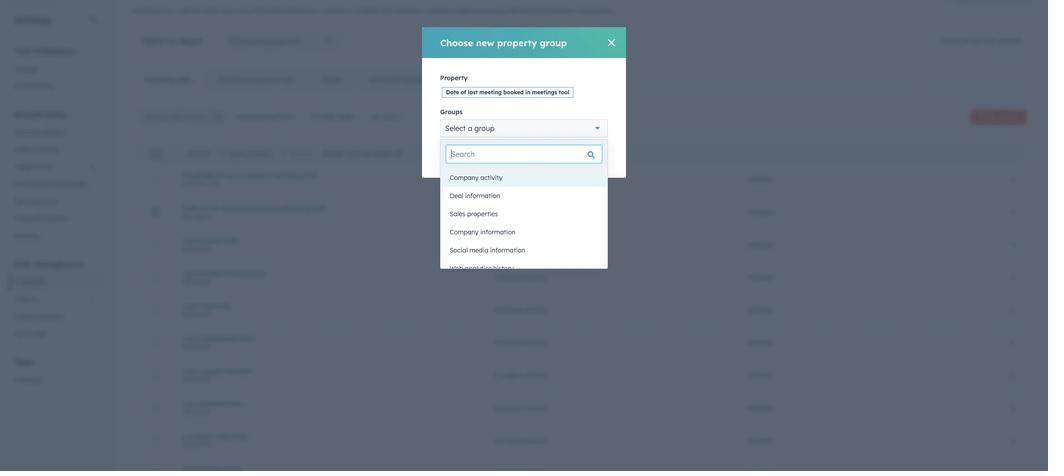 Task type: vqa. For each thing, say whether or not it's contained in the screenshot.
group to the right
yes



Task type: locate. For each thing, give the bounding box(es) containing it.
group down name
[[540, 37, 567, 48]]

meetings for date of last meeting booked in meetings tool date picker
[[282, 204, 312, 212]]

0 for last engagement date
[[1011, 338, 1015, 347]]

all inside popup button
[[372, 113, 380, 121]]

records
[[322, 7, 345, 15]]

of for date of last meeting booked in meetings tool
[[199, 204, 206, 212]]

picker down contacted
[[196, 310, 212, 317]]

activity for last open task date
[[525, 436, 547, 445]]

all for all field types
[[310, 112, 318, 121]]

last inside last open task date date picker
[[182, 432, 195, 440]]

7 picker from the top
[[196, 408, 212, 415]]

picker down modified
[[196, 408, 212, 415]]

activity for date of last meeting booked in meetings tool
[[525, 208, 547, 216]]

& right assign
[[365, 150, 370, 158]]

1 horizontal spatial teams
[[372, 150, 392, 158]]

teams
[[39, 146, 59, 154], [372, 150, 392, 158]]

of down "property"
[[461, 89, 466, 96]]

meeting down campaign of last booking in meetings tool single-line text at the top
[[221, 204, 247, 212]]

4 last from the top
[[182, 334, 195, 343]]

0 horizontal spatial property
[[253, 76, 279, 84]]

0 vertical spatial account
[[15, 110, 44, 119]]

tool for date of last meeting booked in meetings tool date picker
[[313, 204, 326, 212]]

users & teams
[[15, 146, 59, 154]]

2 vertical spatial of
[[199, 204, 206, 212]]

0 horizontal spatial all
[[310, 112, 318, 121]]

line
[[200, 180, 208, 187]]

2 account from the top
[[15, 128, 39, 136]]

groups up select a group
[[440, 108, 463, 116]]

2 horizontal spatial of
[[461, 89, 466, 96]]

properties down about
[[265, 36, 300, 45]]

(90)
[[179, 76, 192, 84]]

property right new
[[497, 37, 537, 48]]

tab panel containing company activity
[[132, 91, 1034, 471]]

a up save button
[[468, 124, 472, 133]]

in right booking
[[267, 171, 273, 179]]

& inside the data management element
[[38, 312, 42, 321]]

logic
[[281, 76, 295, 84]]

group up booking
[[252, 150, 271, 158]]

0 vertical spatial property
[[497, 37, 537, 48]]

last left engagement
[[182, 334, 195, 343]]

0 horizontal spatial search search field
[[139, 107, 230, 126]]

archived properties (0)
[[369, 76, 437, 84]]

last inside last contacted date picker
[[182, 302, 195, 310]]

group up cancel button
[[474, 124, 495, 133]]

groups up all field types
[[321, 76, 343, 84]]

all field types
[[310, 112, 354, 121]]

1 horizontal spatial all
[[372, 113, 380, 121]]

last inside last logged call date date picker
[[182, 367, 195, 375]]

properties left (90)
[[145, 76, 177, 84]]

1
[[184, 151, 186, 157], [1012, 241, 1015, 249]]

5 hubspot from the top
[[747, 306, 774, 314]]

0 horizontal spatial teams
[[39, 146, 59, 154]]

1 horizontal spatial 1
[[1012, 241, 1015, 249]]

web analytics history button
[[441, 259, 607, 277]]

2 vertical spatial group
[[252, 150, 271, 158]]

properties
[[489, 7, 520, 15], [265, 36, 300, 45], [467, 210, 498, 218]]

search search field down (90)
[[139, 107, 230, 126]]

property right create
[[996, 113, 1019, 120]]

date
[[446, 89, 459, 96], [182, 204, 197, 212], [182, 212, 194, 219], [224, 236, 239, 245], [182, 245, 194, 252], [251, 269, 266, 277], [182, 278, 194, 284], [182, 310, 194, 317], [240, 334, 255, 343], [182, 343, 194, 350], [237, 367, 253, 375], [182, 376, 194, 382], [227, 400, 242, 408], [182, 408, 194, 415], [233, 432, 248, 440], [182, 441, 194, 448]]

of for campaign of last booking in meetings tool
[[217, 171, 223, 179]]

of down line
[[199, 204, 206, 212]]

1 vertical spatial meetings
[[275, 171, 304, 179]]

8 hubspot from the top
[[747, 404, 774, 412]]

1 button
[[1012, 241, 1015, 249]]

booked down campaign of last booking in meetings tool single-line text at the top
[[249, 204, 273, 212]]

status.
[[593, 7, 614, 15]]

of inside campaign of last booking in meetings tool single-line text
[[217, 171, 223, 179]]

objects button
[[9, 291, 102, 308]]

1 vertical spatial last
[[225, 171, 237, 179]]

1 horizontal spatial booked
[[503, 89, 524, 96]]

property for create property
[[996, 113, 1019, 120]]

last left activity
[[182, 236, 195, 245]]

1 vertical spatial group
[[474, 124, 495, 133]]

1 picker from the top
[[196, 212, 212, 219]]

0 vertical spatial groups
[[321, 76, 343, 84]]

1 vertical spatial booked
[[249, 204, 273, 212]]

task
[[216, 432, 231, 440]]

& for consent
[[38, 214, 43, 223]]

8 picker from the top
[[196, 441, 212, 448]]

add
[[229, 150, 242, 158]]

meetings link
[[9, 371, 102, 389]]

hubspot for last activity date
[[747, 241, 774, 249]]

last inside last modified date date picker
[[182, 400, 195, 408]]

1 horizontal spatial select
[[445, 124, 466, 133]]

last for date of last meeting booked in meetings tool
[[207, 204, 219, 212]]

1 horizontal spatial last
[[225, 171, 237, 179]]

last
[[182, 236, 195, 245], [182, 269, 195, 277], [182, 302, 195, 310], [182, 334, 195, 343], [182, 367, 195, 375], [182, 400, 195, 408], [182, 432, 195, 440]]

select left an
[[143, 36, 165, 45]]

sales
[[450, 210, 465, 218]]

7 hubspot from the top
[[747, 371, 774, 379]]

activity for last modified date
[[525, 404, 547, 412]]

1 for 1 selected
[[184, 151, 186, 157]]

company for last activity date
[[494, 241, 523, 249]]

1 horizontal spatial groups
[[440, 108, 463, 116]]

0 vertical spatial of
[[461, 89, 466, 96]]

1 last from the top
[[182, 236, 195, 245]]

and
[[221, 7, 232, 15]]

select up save button
[[445, 124, 466, 133]]

settings
[[15, 14, 51, 25]]

& right privacy
[[38, 214, 43, 223]]

campaign
[[182, 171, 215, 179]]

1 vertical spatial of
[[217, 171, 223, 179]]

properties up objects
[[15, 278, 45, 286]]

hubspot for last modified date
[[747, 404, 774, 412]]

meeting for date of last meeting booked in meetings tool
[[479, 89, 502, 96]]

company activity for date of last meeting booked in meetings tool
[[494, 208, 547, 216]]

properties left like
[[489, 7, 520, 15]]

0 vertical spatial properties
[[489, 7, 520, 15]]

3 last from the top
[[182, 302, 195, 310]]

0 horizontal spatial booked
[[249, 204, 273, 212]]

your preferences element
[[9, 46, 102, 95]]

4 hubspot from the top
[[747, 273, 774, 281]]

1 horizontal spatial meeting
[[479, 89, 502, 96]]

tool inside choose new property group dialog
[[559, 89, 569, 96]]

1 account from the top
[[15, 110, 44, 119]]

meetings down archive button in the left of the page
[[275, 171, 304, 179]]

company activity for last open task date
[[494, 436, 547, 445]]

4 0 from the top
[[1011, 306, 1015, 314]]

hubspot for last logged call date
[[747, 371, 774, 379]]

1 vertical spatial groups
[[440, 108, 463, 116]]

information inside social media information button
[[490, 246, 525, 254]]

last left open
[[182, 432, 195, 440]]

1 horizontal spatial to
[[244, 150, 250, 158]]

company activity for last activity date
[[494, 241, 547, 249]]

1 vertical spatial 1
[[1012, 241, 1015, 249]]

single-
[[182, 180, 200, 187]]

company for last open task date
[[494, 436, 523, 445]]

all
[[310, 112, 318, 121], [372, 113, 380, 121]]

picker down activity
[[196, 245, 212, 252]]

meeting inside date of last meeting booked in meetings tool date picker
[[221, 204, 247, 212]]

2 vertical spatial meetings
[[282, 204, 312, 212]]

properties inside 'company properties' popup button
[[265, 36, 300, 45]]

1 horizontal spatial users
[[345, 150, 363, 158]]

date inside choose new property group dialog
[[446, 89, 459, 96]]

picker down booked
[[196, 278, 212, 284]]

hubspot for last booked meeting date
[[747, 273, 774, 281]]

1 vertical spatial a
[[468, 124, 472, 133]]

properties for company properties
[[265, 36, 300, 45]]

last left contacted
[[182, 302, 195, 310]]

1 vertical spatial tool
[[306, 171, 318, 179]]

in down campaign of last booking in meetings tool single-line text at the top
[[275, 204, 280, 212]]

meetings inside choose new property group dialog
[[532, 89, 557, 96]]

last down text
[[207, 204, 219, 212]]

teams inside account setup element
[[39, 146, 59, 154]]

account up the "users & teams"
[[15, 128, 39, 136]]

information up history
[[490, 246, 525, 254]]

1 vertical spatial property
[[253, 76, 279, 84]]

of up text
[[217, 171, 223, 179]]

privacy & consent
[[15, 214, 69, 223]]

0 horizontal spatial users
[[15, 146, 31, 154]]

0 horizontal spatial select
[[143, 36, 165, 45]]

2 vertical spatial last
[[207, 204, 219, 212]]

meeting for date of last meeting booked in meetings tool date picker
[[221, 204, 247, 212]]

picker inside last contacted date picker
[[196, 310, 212, 317]]

company
[[230, 36, 263, 45], [236, 112, 266, 121], [450, 174, 479, 182], [494, 175, 523, 183], [494, 208, 523, 216], [450, 228, 479, 236], [494, 241, 523, 249], [494, 273, 523, 281], [494, 306, 523, 314], [494, 338, 523, 347], [494, 371, 523, 379], [494, 404, 523, 412], [494, 436, 523, 445]]

your preferences
[[15, 47, 76, 56]]

groups inside choose new property group dialog
[[440, 108, 463, 116]]

last inside campaign of last booking in meetings tool single-line text
[[225, 171, 237, 179]]

1 horizontal spatial a
[[468, 124, 472, 133]]

0 vertical spatial last
[[468, 89, 478, 96]]

account
[[15, 110, 44, 119], [15, 128, 39, 136]]

general
[[15, 65, 38, 73]]

last left booking
[[225, 171, 237, 179]]

logs
[[32, 330, 46, 338]]

0 vertical spatial meetings
[[532, 89, 557, 96]]

2 horizontal spatial to
[[952, 37, 959, 45]]

all users
[[372, 113, 398, 121]]

about
[[288, 7, 306, 15]]

properties left (0)
[[396, 76, 427, 84]]

audit logs
[[15, 330, 46, 338]]

0 horizontal spatial 1
[[184, 151, 186, 157]]

last up select a group
[[468, 89, 478, 96]]

& inside 'link'
[[38, 214, 43, 223]]

2 picker from the top
[[196, 245, 212, 252]]

0 horizontal spatial group
[[252, 150, 271, 158]]

booked inside date of last meeting booked in meetings tool date picker
[[249, 204, 273, 212]]

save button
[[440, 149, 478, 167]]

tool for date of last meeting booked in meetings tool
[[559, 89, 569, 96]]

picker down open
[[196, 441, 212, 448]]

5 0 from the top
[[1011, 338, 1015, 347]]

& for export
[[38, 312, 42, 321]]

picker inside last activity date date picker
[[196, 245, 212, 252]]

2 vertical spatial to
[[244, 150, 250, 158]]

2 last from the top
[[182, 269, 195, 277]]

1 for 1
[[1012, 241, 1015, 249]]

account up account defaults at the top of the page
[[15, 110, 44, 119]]

are
[[164, 7, 174, 15]]

cancel
[[495, 154, 516, 162]]

groups
[[321, 76, 343, 84], [440, 108, 463, 116]]

meetings inside campaign of last booking in meetings tool single-line text
[[275, 171, 304, 179]]

property inside 'button'
[[996, 113, 1019, 120]]

modified
[[197, 400, 225, 408]]

example,
[[395, 7, 422, 15]]

information inside 'company information' button
[[480, 228, 515, 236]]

group inside popup button
[[474, 124, 495, 133]]

last modified date button
[[182, 400, 472, 408]]

select for select a group
[[445, 124, 466, 133]]

tool inside date of last meeting booked in meetings tool date picker
[[313, 204, 326, 212]]

audit logs link
[[9, 325, 102, 342]]

first
[[533, 7, 546, 15]]

picker down engagement
[[196, 343, 212, 350]]

picker down logged
[[196, 376, 212, 382]]

to right the used
[[192, 7, 198, 15]]

1 hubspot from the top
[[747, 175, 774, 183]]

& up integrations
[[33, 146, 38, 154]]

web
[[450, 264, 463, 272]]

tool inside campaign of last booking in meetings tool single-line text
[[306, 171, 318, 179]]

2 0 from the top
[[1011, 208, 1015, 216]]

history
[[493, 264, 514, 272]]

4 picker from the top
[[196, 310, 212, 317]]

all left field
[[310, 112, 318, 121]]

group for add to group
[[252, 150, 271, 158]]

to right go
[[952, 37, 959, 45]]

close image
[[608, 39, 615, 46]]

save
[[452, 154, 467, 162]]

data management element
[[9, 259, 102, 342]]

0 horizontal spatial meeting
[[221, 204, 247, 212]]

meeting inside choose new property group dialog
[[479, 89, 502, 96]]

properties left 'are'
[[132, 7, 163, 15]]

3 hubspot from the top
[[747, 241, 774, 249]]

assign users & teams
[[323, 150, 392, 158]]

account for account setup
[[15, 110, 44, 119]]

0 horizontal spatial a
[[423, 7, 427, 15]]

booked for date of last meeting booked in meetings tool
[[503, 89, 524, 96]]

6 picker from the top
[[196, 376, 212, 382]]

information
[[251, 7, 286, 15], [465, 192, 500, 200], [480, 228, 515, 236], [490, 246, 525, 254]]

integrations button
[[9, 158, 102, 175]]

& left export
[[38, 312, 42, 321]]

0 vertical spatial select
[[143, 36, 165, 45]]

last for last activity date
[[182, 236, 195, 245]]

6 0 from the top
[[1011, 371, 1015, 379]]

last for last open task date
[[182, 432, 195, 440]]

last booked meeting date date picker
[[182, 269, 266, 284]]

activity for last activity date
[[525, 241, 547, 249]]

company activity for campaign of last booking in meetings tool
[[494, 175, 547, 183]]

0 vertical spatial tool
[[559, 89, 569, 96]]

1 horizontal spatial property
[[497, 37, 537, 48]]

3 picker from the top
[[196, 278, 212, 284]]

2 horizontal spatial last
[[468, 89, 478, 96]]

2 vertical spatial properties
[[467, 210, 498, 218]]

company activity for last contacted
[[494, 306, 547, 314]]

1 horizontal spatial group
[[474, 124, 495, 133]]

properties for sales properties
[[467, 210, 498, 218]]

0 vertical spatial meeting
[[479, 89, 502, 96]]

users
[[15, 146, 31, 154], [345, 150, 363, 158]]

an
[[167, 36, 177, 45]]

properties inside sales properties 'button'
[[467, 210, 498, 218]]

9 hubspot from the top
[[747, 436, 774, 445]]

all for all users
[[372, 113, 380, 121]]

booked for date of last meeting booked in meetings tool date picker
[[249, 204, 273, 212]]

all inside popup button
[[310, 112, 318, 121]]

0 horizontal spatial of
[[199, 204, 206, 212]]

last left booked
[[182, 269, 195, 277]]

in inside date of last meeting booked in meetings tool date picker
[[275, 204, 280, 212]]

select inside popup button
[[445, 124, 466, 133]]

company properties
[[230, 36, 300, 45]]

properties are used to collect and store information about your records in hubspot. for example, a contact might have properties like first name or lead status.
[[132, 7, 614, 15]]

meeting
[[479, 89, 502, 96], [221, 204, 247, 212]]

a inside popup button
[[468, 124, 472, 133]]

tab list
[[132, 68, 450, 91]]

1 vertical spatial account
[[15, 128, 39, 136]]

last inside date of last meeting booked in meetings tool date picker
[[207, 204, 219, 212]]

users right assign
[[345, 150, 363, 158]]

properties for properties are used to collect and store information about your records in hubspot. for example, a contact might have properties like first name or lead status.
[[132, 7, 163, 15]]

2 vertical spatial tool
[[313, 204, 326, 212]]

teams down all users
[[372, 150, 392, 158]]

booked up the select a group popup button on the top
[[503, 89, 524, 96]]

information up "sales properties"
[[465, 192, 500, 200]]

3 0 from the top
[[1011, 273, 1015, 281]]

tool
[[559, 89, 569, 96], [306, 171, 318, 179], [313, 204, 326, 212]]

meeting up select a group
[[479, 89, 502, 96]]

last logged call date button
[[182, 367, 472, 375]]

tab panel
[[132, 91, 1034, 471]]

last inside last engagement date date picker
[[182, 334, 195, 343]]

1 0 from the top
[[1011, 175, 1015, 183]]

booked inside choose new property group dialog
[[503, 89, 524, 96]]

0
[[1011, 175, 1015, 183], [1011, 208, 1015, 216], [1011, 273, 1015, 281], [1011, 306, 1015, 314], [1011, 338, 1015, 347], [1011, 371, 1015, 379], [1011, 404, 1015, 412], [1011, 436, 1015, 445]]

0 horizontal spatial groups
[[321, 76, 343, 84]]

to for go to companies settings
[[952, 37, 959, 45]]

1 vertical spatial meeting
[[221, 204, 247, 212]]

5 picker from the top
[[196, 343, 212, 350]]

import
[[15, 312, 36, 321]]

in inside campaign of last booking in meetings tool single-line text
[[267, 171, 273, 179]]

picker inside last booked meeting date date picker
[[196, 278, 212, 284]]

properties up the company information
[[467, 210, 498, 218]]

0 for last open task date
[[1011, 436, 1015, 445]]

2 hubspot from the top
[[747, 208, 774, 216]]

6 hubspot from the top
[[747, 338, 774, 347]]

last engagement date button
[[182, 334, 472, 343]]

1 horizontal spatial of
[[217, 171, 223, 179]]

meetings up last activity date "button"
[[282, 204, 312, 212]]

2 horizontal spatial group
[[540, 37, 567, 48]]

0 vertical spatial booked
[[503, 89, 524, 96]]

last left logged
[[182, 367, 195, 375]]

company for last modified date
[[494, 404, 523, 412]]

activity for last contacted
[[525, 306, 547, 314]]

1 vertical spatial properties
[[265, 36, 300, 45]]

defaults
[[41, 128, 66, 136]]

meetings inside date of last meeting booked in meetings tool date picker
[[282, 204, 312, 212]]

company properties button
[[225, 32, 339, 50]]

in up the select a group popup button on the top
[[525, 89, 530, 96]]

last inside last activity date date picker
[[182, 236, 195, 245]]

last inside last booked meeting date date picker
[[182, 269, 195, 277]]

information up 'social media information'
[[480, 228, 515, 236]]

teams down defaults
[[39, 146, 59, 154]]

0 vertical spatial group
[[540, 37, 567, 48]]

selected
[[188, 151, 209, 157]]

account defaults
[[15, 128, 66, 136]]

tab list containing properties (90)
[[132, 68, 450, 91]]

marketplace downloads
[[15, 180, 87, 188]]

0 vertical spatial 1
[[184, 151, 186, 157]]

like
[[522, 7, 531, 15]]

company activity for last booked meeting date
[[494, 273, 547, 281]]

booking
[[239, 171, 265, 179]]

all left users
[[372, 113, 380, 121]]

picker up activity
[[196, 212, 212, 219]]

Search search field
[[139, 107, 230, 126], [446, 145, 602, 163]]

0 for last contacted
[[1011, 306, 1015, 314]]

sales properties
[[450, 210, 498, 218]]

search search field up company activity button
[[446, 145, 602, 163]]

properties link
[[9, 273, 102, 291]]

property left logic
[[253, 76, 279, 84]]

properties inside the data management element
[[15, 278, 45, 286]]

0 vertical spatial to
[[192, 7, 198, 15]]

account for account defaults
[[15, 128, 39, 136]]

group for select a group
[[474, 124, 495, 133]]

0 for campaign of last booking in meetings tool
[[1011, 175, 1015, 183]]

7 last from the top
[[182, 432, 195, 440]]

1 vertical spatial to
[[952, 37, 959, 45]]

a left the contact
[[423, 7, 427, 15]]

2 horizontal spatial property
[[996, 113, 1019, 120]]

security link
[[9, 227, 102, 244]]

7 0 from the top
[[1011, 404, 1015, 412]]

conditional property logic link
[[204, 69, 308, 91]]

meetings
[[15, 376, 42, 384]]

1 vertical spatial search search field
[[446, 145, 602, 163]]

5 last from the top
[[182, 367, 195, 375]]

0 horizontal spatial last
[[207, 204, 219, 212]]

collect
[[200, 7, 219, 15]]

6 last from the top
[[182, 400, 195, 408]]

picker inside last modified date date picker
[[196, 408, 212, 415]]

1 vertical spatial select
[[445, 124, 466, 133]]

0 horizontal spatial to
[[192, 7, 198, 15]]

of inside date of last meeting booked in meetings tool date picker
[[199, 204, 206, 212]]

users up integrations
[[15, 146, 31, 154]]

last for last logged call date
[[182, 367, 195, 375]]

8 0 from the top
[[1011, 436, 1015, 445]]

company activity for last engagement date
[[494, 338, 547, 347]]

account setup element
[[9, 110, 102, 244]]

property inside tab list
[[253, 76, 279, 84]]

tools
[[15, 358, 33, 367]]

select for select an object:
[[143, 36, 165, 45]]

2 vertical spatial property
[[996, 113, 1019, 120]]

last left modified
[[182, 400, 195, 408]]

meetings up the select a group popup button on the top
[[532, 89, 557, 96]]

list box
[[441, 169, 607, 277]]

to right add
[[244, 150, 250, 158]]

in right records
[[346, 7, 352, 15]]



Task type: describe. For each thing, give the bounding box(es) containing it.
tracking code
[[15, 197, 57, 205]]

properties for properties
[[15, 278, 45, 286]]

deal information
[[450, 192, 500, 200]]

activity for campaign of last booking in meetings tool
[[525, 175, 547, 183]]

0 for date of last meeting booked in meetings tool
[[1011, 208, 1015, 216]]

of inside choose new property group dialog
[[461, 89, 466, 96]]

import & export
[[15, 312, 64, 321]]

users inside users & teams link
[[15, 146, 31, 154]]

users
[[382, 113, 398, 121]]

picker inside last open task date date picker
[[196, 441, 212, 448]]

go to companies settings button
[[942, 37, 1022, 45]]

audit
[[15, 330, 30, 338]]

cancel button
[[484, 149, 527, 167]]

deal
[[450, 192, 463, 200]]

0 for last logged call date
[[1011, 371, 1015, 379]]

picker inside date of last meeting booked in meetings tool date picker
[[196, 212, 212, 219]]

tools element
[[9, 357, 102, 471]]

meetings for date of last meeting booked in meetings tool
[[532, 89, 557, 96]]

0 vertical spatial a
[[423, 7, 427, 15]]

open
[[197, 432, 214, 440]]

groups link
[[308, 69, 355, 91]]

privacy
[[15, 214, 36, 223]]

engagement
[[197, 334, 238, 343]]

activity for last booked meeting date
[[525, 273, 547, 281]]

property for conditional property logic
[[253, 76, 279, 84]]

last for last booked meeting date
[[182, 269, 195, 277]]

for
[[383, 7, 393, 15]]

companies
[[961, 37, 995, 45]]

new
[[476, 37, 494, 48]]

object:
[[179, 36, 203, 45]]

in inside choose new property group dialog
[[525, 89, 530, 96]]

& for teams
[[33, 146, 38, 154]]

have
[[473, 7, 487, 15]]

account defaults link
[[9, 124, 102, 141]]

text
[[210, 180, 220, 187]]

preferences
[[33, 47, 76, 56]]

notifications
[[15, 82, 53, 90]]

data management
[[15, 260, 82, 269]]

hubspot for campaign of last booking in meetings tool
[[747, 175, 774, 183]]

property
[[440, 74, 468, 82]]

or
[[568, 7, 574, 15]]

call
[[223, 367, 236, 375]]

0 for last booked meeting date
[[1011, 273, 1015, 281]]

company for last contacted
[[494, 306, 523, 314]]

import & export link
[[9, 308, 102, 325]]

picker inside last logged call date date picker
[[196, 376, 212, 382]]

last modified date date picker
[[182, 400, 242, 415]]

hubspot for last engagement date
[[747, 338, 774, 347]]

last open task date button
[[182, 432, 472, 440]]

settings
[[997, 37, 1022, 45]]

company activity inside popup button
[[236, 112, 292, 121]]

data
[[15, 260, 32, 269]]

add to group
[[229, 150, 271, 158]]

name
[[548, 7, 566, 15]]

properties for properties (90)
[[145, 76, 177, 84]]

property inside dialog
[[497, 37, 537, 48]]

create property button
[[970, 110, 1026, 124]]

logged
[[197, 367, 221, 375]]

list box containing company activity
[[441, 169, 607, 277]]

booked
[[197, 269, 221, 277]]

select a group button
[[440, 119, 608, 137]]

archived properties (0) link
[[355, 69, 450, 91]]

hubspot for last contacted
[[747, 306, 774, 314]]

security
[[15, 232, 39, 240]]

company for campaign of last booking in meetings tool
[[494, 175, 523, 183]]

contact
[[429, 7, 452, 15]]

web analytics history
[[450, 264, 514, 272]]

social media information button
[[441, 241, 607, 259]]

groups inside 'link'
[[321, 76, 343, 84]]

objects
[[15, 295, 37, 303]]

last activity date date picker
[[182, 236, 239, 252]]

information inside deal information button
[[465, 192, 500, 200]]

last for campaign of last booking in meetings tool
[[225, 171, 237, 179]]

date inside last contacted date picker
[[182, 310, 194, 317]]

last for last contacted
[[182, 302, 195, 310]]

conditional property logic
[[217, 76, 295, 84]]

hubspot for date of last meeting booked in meetings tool
[[747, 208, 774, 216]]

downloads
[[53, 180, 87, 188]]

0 vertical spatial search search field
[[139, 107, 230, 126]]

hubspot for last open task date
[[747, 436, 774, 445]]

company activity inside button
[[450, 174, 503, 182]]

last activity date button
[[182, 236, 472, 245]]

last inside choose new property group dialog
[[468, 89, 478, 96]]

social
[[450, 246, 468, 254]]

lead
[[576, 7, 591, 15]]

company activity for last logged call date
[[494, 371, 547, 379]]

conditional
[[217, 76, 252, 84]]

marketplace downloads link
[[9, 175, 102, 193]]

company for date of last meeting booked in meetings tool
[[494, 208, 523, 216]]

company for last engagement date
[[494, 338, 523, 347]]

create
[[978, 113, 995, 120]]

integrations
[[15, 163, 52, 171]]

last for last engagement date
[[182, 334, 195, 343]]

properties (90)
[[145, 76, 192, 84]]

company for last logged call date
[[494, 371, 523, 379]]

to for add to group
[[244, 150, 250, 158]]

0 for last modified date
[[1011, 404, 1015, 412]]

1 horizontal spatial search search field
[[446, 145, 602, 163]]

select a group
[[445, 124, 495, 133]]

last logged call date date picker
[[182, 367, 253, 382]]

go to companies settings
[[942, 37, 1022, 45]]

tracking
[[15, 197, 40, 205]]

might
[[454, 7, 471, 15]]

company activity button
[[230, 107, 304, 126]]

company information button
[[441, 223, 607, 241]]

users & teams link
[[9, 141, 102, 158]]

last contacted date picker
[[182, 302, 230, 317]]

assign
[[323, 150, 344, 158]]

your
[[15, 47, 31, 56]]

activity for last logged call date
[[525, 371, 547, 379]]

create property
[[978, 113, 1019, 120]]

company for last booked meeting date
[[494, 273, 523, 281]]

date of last meeting booked in meetings tool date picker
[[182, 204, 326, 219]]

analytics
[[465, 264, 492, 272]]

activity for last engagement date
[[525, 338, 547, 347]]

all users button
[[366, 107, 410, 126]]

picker inside last engagement date date picker
[[196, 343, 212, 350]]

field
[[320, 112, 334, 121]]

archive button
[[280, 150, 314, 158]]

used
[[176, 7, 190, 15]]

assign users & teams button
[[323, 150, 405, 158]]

general link
[[9, 60, 102, 78]]

archive
[[290, 150, 314, 158]]

marketplace
[[15, 180, 52, 188]]

activity inside company activity popup button
[[268, 112, 292, 121]]

last booked meeting date button
[[182, 269, 472, 277]]

date of last meeting booked in meetings tool button
[[182, 204, 472, 212]]

choose new property group dialog
[[422, 27, 626, 178]]

last for last modified date
[[182, 400, 195, 408]]

last open task date date picker
[[182, 432, 248, 448]]

activity inside company activity button
[[480, 174, 503, 182]]

company activity for last modified date
[[494, 404, 547, 412]]

information right store
[[251, 7, 286, 15]]



